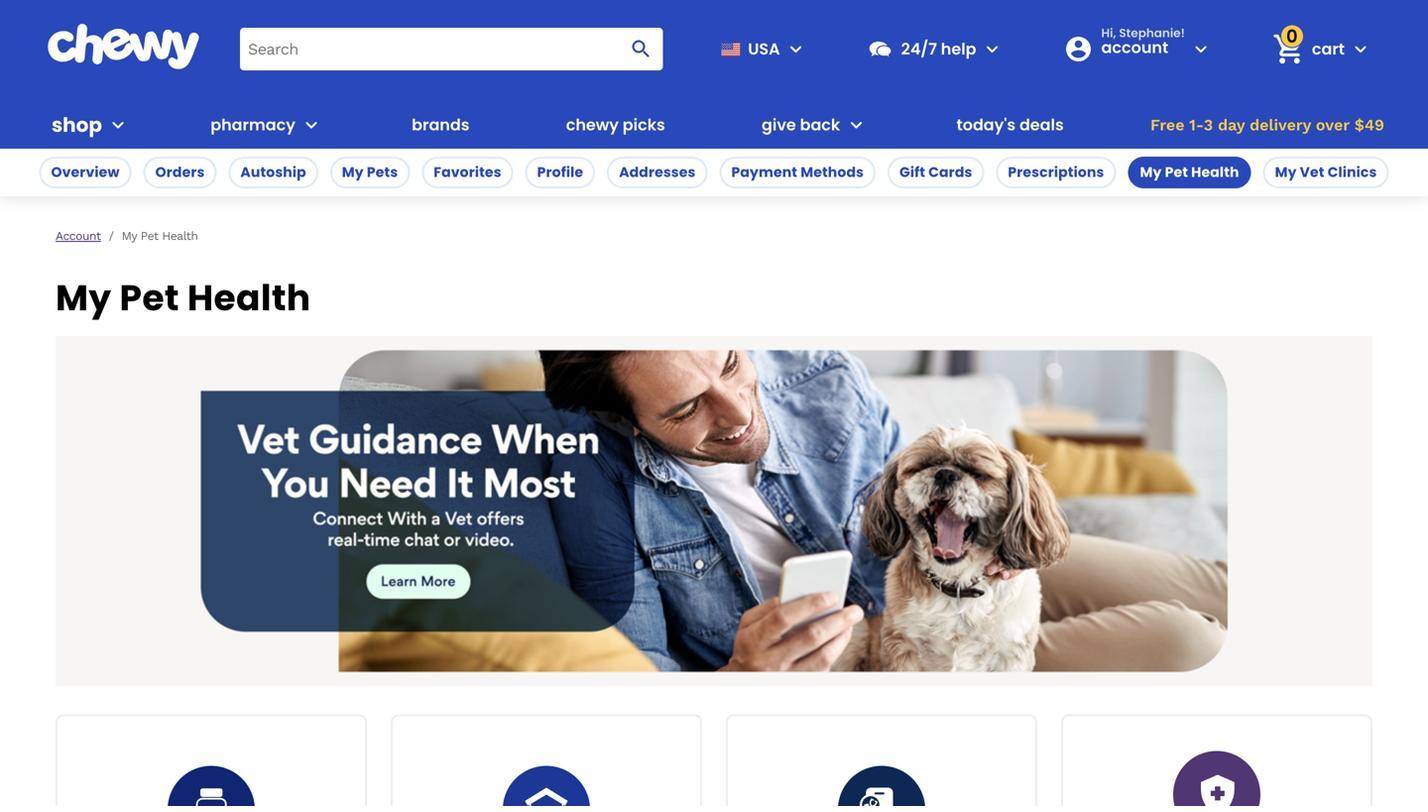 Task type: locate. For each thing, give the bounding box(es) containing it.
my pet health inside subnav element
[[1141, 163, 1240, 182]]

addresses
[[619, 163, 696, 182]]

my pet health
[[1141, 163, 1240, 182], [122, 229, 198, 243], [56, 273, 311, 323]]

chewy home image
[[47, 24, 200, 69]]

brands
[[412, 114, 470, 136]]

today's
[[957, 114, 1016, 136]]

health inside subnav element
[[1192, 163, 1240, 182]]

vet
[[1300, 163, 1325, 182]]

1 vertical spatial health
[[162, 229, 198, 243]]

connect with a vet mobile image
[[858, 786, 906, 807]]

my right account link on the left of page
[[122, 229, 137, 243]]

favorites
[[434, 163, 502, 182]]

health
[[1192, 163, 1240, 182], [162, 229, 198, 243], [187, 273, 311, 323]]

clinics
[[1328, 163, 1378, 182]]

account link
[[56, 229, 101, 244]]

orders
[[155, 163, 205, 182]]

cards
[[929, 163, 973, 182]]

1 horizontal spatial menu image
[[784, 37, 808, 61]]

pets
[[367, 163, 398, 182]]

my for my vet clinics link
[[1276, 163, 1297, 182]]

1 vertical spatial pet
[[141, 229, 158, 243]]

pet inside subnav element
[[1165, 163, 1189, 182]]

today's deals
[[957, 114, 1064, 136]]

1 vertical spatial my pet health
[[122, 229, 198, 243]]

1 vertical spatial menu image
[[106, 113, 130, 137]]

my left pets
[[342, 163, 364, 182]]

my
[[342, 163, 364, 182], [1141, 163, 1162, 182], [1276, 163, 1297, 182], [122, 229, 137, 243], [56, 273, 112, 323]]

stephanie!
[[1120, 25, 1186, 41]]

0 horizontal spatial menu image
[[106, 113, 130, 137]]

my down account link on the left of page
[[56, 273, 112, 323]]

hi, stephanie! account
[[1102, 25, 1186, 59]]

my inside 'link'
[[342, 163, 364, 182]]

menu image inside usa popup button
[[784, 37, 808, 61]]

account
[[56, 229, 101, 243]]

pharmacy
[[211, 114, 296, 136]]

menu image right usa
[[784, 37, 808, 61]]

0 vertical spatial health
[[1192, 163, 1240, 182]]

menu image inside shop dropdown button
[[106, 113, 130, 137]]

3
[[1204, 116, 1214, 134]]

payment
[[732, 163, 798, 182]]

deals
[[1020, 114, 1064, 136]]

0 vertical spatial menu image
[[784, 37, 808, 61]]

my pets link
[[330, 157, 410, 189]]

picks
[[623, 114, 666, 136]]

my left vet
[[1276, 163, 1297, 182]]

account
[[1102, 36, 1169, 59]]

payment methods
[[732, 163, 864, 182]]

pet
[[1165, 163, 1189, 182], [141, 229, 158, 243], [120, 273, 179, 323]]

give
[[762, 114, 797, 136]]

chewy
[[566, 114, 619, 136]]

give back link
[[754, 101, 841, 149]]

today's deals link
[[949, 101, 1072, 149]]

usa
[[748, 37, 781, 60]]

0 vertical spatial my pet health
[[1141, 163, 1240, 182]]

menu image for usa popup button
[[784, 37, 808, 61]]

gift
[[900, 163, 926, 182]]

delivery
[[1250, 116, 1312, 134]]

2 vertical spatial pet
[[120, 273, 179, 323]]

favorites link
[[422, 157, 514, 189]]

addresses link
[[607, 157, 708, 189]]

menu image right shop on the left
[[106, 113, 130, 137]]

menu image
[[784, 37, 808, 61], [106, 113, 130, 137]]

2 vertical spatial health
[[187, 273, 311, 323]]

submit search image
[[630, 37, 653, 61]]

my vet clinics
[[1276, 163, 1378, 182]]

pharmacy menu image
[[300, 113, 323, 137]]

0 vertical spatial pet
[[1165, 163, 1189, 182]]

my pet health link
[[1129, 157, 1252, 189]]

items image
[[1271, 32, 1306, 67]]

my down free
[[1141, 163, 1162, 182]]

cart
[[1313, 37, 1345, 60]]

account menu image
[[1190, 37, 1213, 61]]



Task type: vqa. For each thing, say whether or not it's contained in the screenshot.
Brands link
yes



Task type: describe. For each thing, give the bounding box(es) containing it.
methods
[[801, 163, 864, 182]]

back
[[800, 114, 841, 136]]

my for "my pets" 'link'
[[342, 163, 364, 182]]

24/7
[[902, 37, 938, 60]]

site banner
[[0, 0, 1429, 149]]

autoship link
[[229, 157, 318, 189]]

vet clinics image
[[523, 786, 571, 807]]

help
[[941, 37, 977, 60]]

brands link
[[404, 101, 478, 149]]

overview link
[[39, 157, 132, 189]]

chewy picks link
[[558, 101, 673, 149]]

careplus pet insurance image
[[1194, 771, 1241, 807]]

chewy picks
[[566, 114, 666, 136]]

$49
[[1355, 116, 1385, 134]]

gift cards link
[[888, 157, 985, 189]]

2 vertical spatial my pet health
[[56, 273, 311, 323]]

my vet clinics link
[[1264, 157, 1390, 189]]

profile
[[537, 163, 584, 182]]

menu image for shop dropdown button
[[106, 113, 130, 137]]

my for my pet health link
[[1141, 163, 1162, 182]]

gift cards
[[900, 163, 973, 182]]

shop
[[52, 111, 102, 139]]

cart menu image
[[1349, 37, 1373, 61]]

payment methods link
[[720, 157, 876, 189]]

autoship
[[241, 163, 306, 182]]

help menu image
[[981, 37, 1005, 61]]

0
[[1287, 24, 1299, 49]]

overview
[[51, 163, 120, 182]]

usa button
[[713, 25, 808, 73]]

Product search field
[[240, 28, 663, 70]]

my pets
[[342, 163, 398, 182]]

shop button
[[52, 101, 130, 149]]

prescriptions link
[[997, 157, 1117, 189]]

free 1-3 day delivery over $49
[[1151, 116, 1385, 134]]

1-
[[1190, 116, 1204, 134]]

24/7 help
[[902, 37, 977, 60]]

learn more about connect with a vet, vet guidance when you need it most, connect with a vet offers real-time chat or video support. image
[[56, 336, 1373, 686]]

profile link
[[526, 157, 596, 189]]

give back menu image
[[845, 113, 868, 137]]

free
[[1151, 116, 1185, 134]]

subnav element
[[0, 149, 1429, 196]]

free 1-3 day delivery over $49 button
[[1145, 101, 1391, 149]]

chewy support image
[[868, 36, 894, 62]]

over
[[1317, 116, 1350, 134]]

prescription bottle image
[[188, 786, 235, 807]]

24/7 help link
[[860, 25, 977, 73]]

day
[[1219, 116, 1245, 134]]

pharmacy link
[[203, 101, 296, 149]]

orders link
[[144, 157, 217, 189]]

hi,
[[1102, 25, 1117, 41]]

Search text field
[[240, 28, 663, 70]]

give back
[[762, 114, 841, 136]]

prescriptions
[[1009, 163, 1105, 182]]



